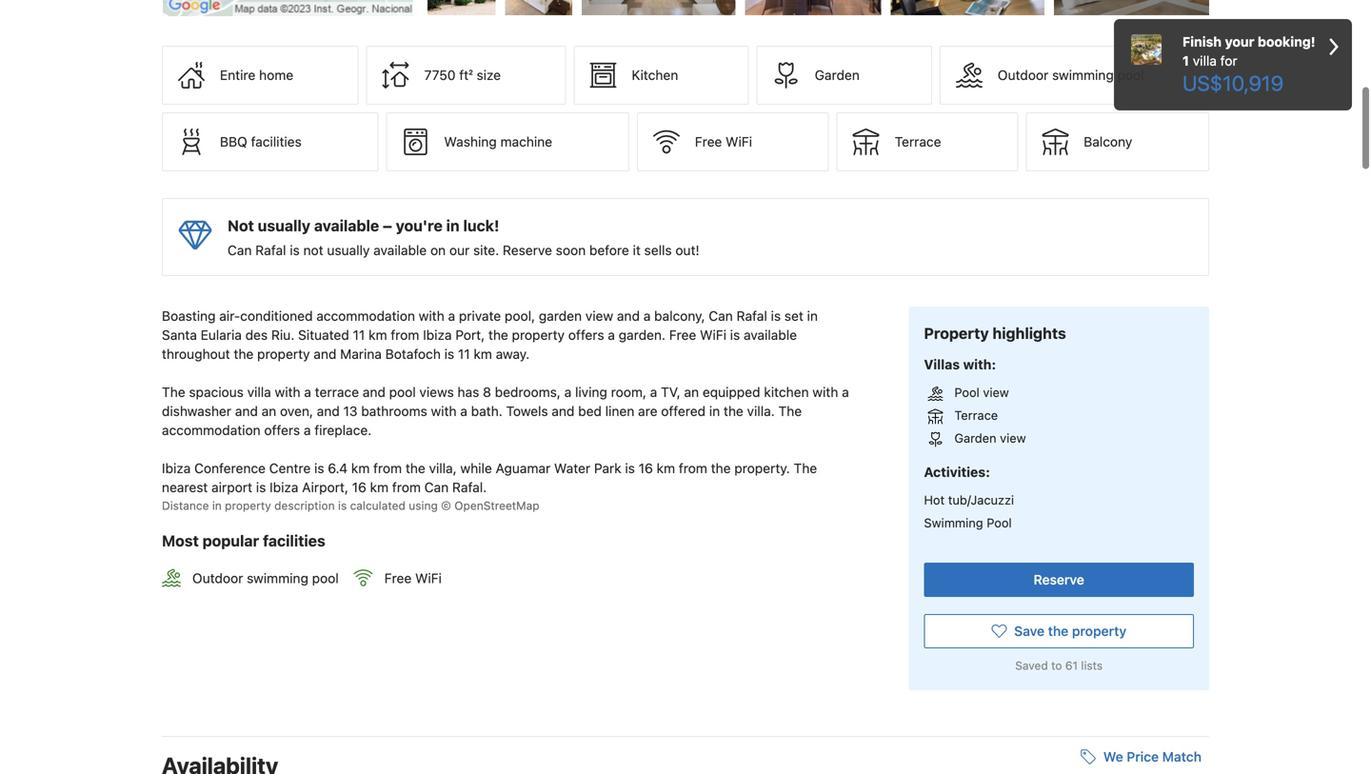Task type: describe. For each thing, give the bounding box(es) containing it.
our
[[450, 243, 470, 258]]

0 vertical spatial usually
[[258, 217, 311, 235]]

a up garden.
[[644, 308, 651, 324]]

facilities inside button
[[251, 134, 302, 150]]

kitchen
[[632, 67, 679, 83]]

it
[[633, 243, 641, 258]]

1 horizontal spatial can
[[425, 480, 449, 495]]

outdoor swimming pool button
[[940, 46, 1210, 105]]

swimming inside button
[[1053, 67, 1114, 83]]

water
[[554, 461, 591, 476]]

from up calculated
[[373, 461, 402, 476]]

wifi inside button
[[726, 134, 752, 150]]

oven,
[[280, 404, 313, 419]]

bbq facilities button
[[162, 113, 379, 172]]

km down the port,
[[474, 346, 492, 362]]

nearest
[[162, 480, 208, 495]]

1
[[1183, 53, 1190, 69]]

rafal.
[[452, 480, 487, 495]]

and down terrace
[[317, 404, 340, 419]]

1 vertical spatial available
[[374, 243, 427, 258]]

1 vertical spatial outdoor
[[192, 571, 243, 586]]

terrace button
[[837, 113, 1018, 172]]

0 vertical spatial pool
[[955, 385, 980, 399]]

spacious
[[189, 384, 244, 400]]

finish your booking! 1 villa for us$10,919
[[1183, 34, 1316, 95]]

villa,
[[429, 461, 457, 476]]

and up garden.
[[617, 308, 640, 324]]

while
[[461, 461, 492, 476]]

lists
[[1082, 659, 1103, 672]]

size
[[477, 67, 501, 83]]

7750 ft² size
[[424, 67, 501, 83]]

2 vertical spatial free
[[385, 571, 412, 586]]

we price match
[[1104, 749, 1202, 765]]

terrace inside button
[[895, 134, 942, 150]]

–
[[383, 217, 392, 235]]

private
[[459, 308, 501, 324]]

most
[[162, 532, 199, 550]]

from up botafoch in the top of the page
[[391, 327, 419, 343]]

ft²
[[459, 67, 473, 83]]

pool inside hot tub/jacuzzi swimming pool
[[987, 516, 1012, 530]]

not
[[303, 243, 324, 258]]

booking!
[[1258, 34, 1316, 50]]

living
[[575, 384, 608, 400]]

conference
[[194, 461, 266, 476]]

away.
[[496, 346, 530, 362]]

and up bathrooms
[[363, 384, 386, 400]]

balcony,
[[654, 308, 705, 324]]

7750
[[424, 67, 456, 83]]

openstreetmap
[[455, 499, 540, 513]]

conditioned
[[240, 308, 313, 324]]

airport,
[[302, 480, 349, 495]]

villa inside finish your booking! 1 villa for us$10,919
[[1193, 53, 1217, 69]]

site.
[[473, 243, 499, 258]]

with up oven,
[[275, 384, 301, 400]]

1 vertical spatial facilities
[[263, 532, 326, 550]]

1 vertical spatial outdoor swimming pool
[[192, 571, 339, 586]]

saved
[[1016, 659, 1048, 672]]

boasting air-conditioned accommodation with a private pool, garden view and a balcony, can rafal is set in santa eularia des riu. situated 11 km from ibiza port, the property offers a garden. free wifi is available throughout the property and marina botafoch is 11 km away. the spacious villa with a terrace and pool views has 8 bedrooms, a living room, a tv, an equipped kitchen with a dishwasher and an oven, and 13 bathrooms with a bath. towels and bed linen are offered in the villa. the accommodation offers a fireplace. ibiza conference centre is 6.4 km from the villa, while aguamar water park is 16 km from the property. the nearest airport is ibiza airport, 16 km from can rafal. distance in property description is calculated using © openstreetmap
[[162, 308, 853, 513]]

a left tv,
[[650, 384, 658, 400]]

balcony
[[1084, 134, 1133, 150]]

are
[[638, 404, 658, 419]]

1 horizontal spatial 16
[[639, 461, 653, 476]]

is right airport
[[256, 480, 266, 495]]

views
[[420, 384, 454, 400]]

saved to 61 lists
[[1016, 659, 1103, 672]]

save the property
[[1015, 623, 1127, 639]]

garden view
[[955, 431, 1026, 445]]

a down 'has'
[[460, 404, 468, 419]]

the left property.
[[711, 461, 731, 476]]

6.4
[[328, 461, 348, 476]]

a left garden.
[[608, 327, 615, 343]]

villas with:
[[924, 357, 996, 372]]

2 horizontal spatial can
[[709, 308, 733, 324]]

entire home button
[[162, 46, 359, 105]]

not usually available – you're in luck! can rafal is not usually available on our site. reserve soon before it sells out!
[[228, 217, 700, 258]]

rightchevron image
[[1330, 32, 1339, 61]]

free wifi button
[[637, 113, 829, 172]]

kitchen button
[[574, 46, 749, 105]]

view inside boasting air-conditioned accommodation with a private pool, garden view and a balcony, can rafal is set in santa eularia des riu. situated 11 km from ibiza port, the property offers a garden. free wifi is available throughout the property and marina botafoch is 11 km away. the spacious villa with a terrace and pool views has 8 bedrooms, a living room, a tv, an equipped kitchen with a dishwasher and an oven, and 13 bathrooms with a bath. towels and bed linen are offered in the villa. the accommodation offers a fireplace. ibiza conference centre is 6.4 km from the villa, while aguamar water park is 16 km from the property. the nearest airport is ibiza airport, 16 km from can rafal. distance in property description is calculated using © openstreetmap
[[586, 308, 614, 324]]

out!
[[676, 243, 700, 258]]

using
[[409, 499, 438, 513]]

price
[[1127, 749, 1159, 765]]

a right kitchen
[[842, 384, 849, 400]]

a up oven,
[[304, 384, 311, 400]]

equipped
[[703, 384, 761, 400]]

park
[[594, 461, 622, 476]]

save the property button
[[924, 614, 1194, 649]]

washing machine
[[444, 134, 553, 150]]

property down airport
[[225, 499, 271, 513]]

luck!
[[463, 217, 499, 235]]

can inside not usually available – you're in luck! can rafal is not usually available on our site. reserve soon before it sells out!
[[228, 243, 252, 258]]

eularia
[[201, 327, 242, 343]]

0 horizontal spatial swimming
[[247, 571, 309, 586]]

airport
[[212, 480, 252, 495]]

from down offered
[[679, 461, 708, 476]]

des
[[245, 327, 268, 343]]

dishwasher
[[162, 404, 231, 419]]

most popular facilities
[[162, 532, 326, 550]]

km up calculated
[[370, 480, 389, 495]]

with down views
[[431, 404, 457, 419]]

2 vertical spatial ibiza
[[270, 480, 299, 495]]

entire
[[220, 67, 256, 83]]

throughout
[[162, 346, 230, 362]]

free wifi inside button
[[695, 134, 752, 150]]

with:
[[963, 357, 996, 372]]

1 horizontal spatial terrace
[[955, 408, 998, 422]]

situated
[[298, 327, 349, 343]]

kitchen
[[764, 384, 809, 400]]

km right '6.4'
[[351, 461, 370, 476]]

in down equipped
[[709, 404, 720, 419]]

botafoch
[[385, 346, 441, 362]]

km right park at the bottom of the page
[[657, 461, 675, 476]]

in down airport
[[212, 499, 222, 513]]

garden for garden view
[[955, 431, 997, 445]]



Task type: vqa. For each thing, say whether or not it's contained in the screenshot.
"Terrace"
yes



Task type: locate. For each thing, give the bounding box(es) containing it.
soon
[[556, 243, 586, 258]]

bbq
[[220, 134, 247, 150]]

accommodation down dishwasher
[[162, 423, 261, 438]]

1 vertical spatial the
[[779, 404, 802, 419]]

an
[[684, 384, 699, 400], [262, 404, 276, 419]]

1 vertical spatial 16
[[352, 480, 367, 495]]

in right set
[[807, 308, 818, 324]]

0 vertical spatial free
[[695, 134, 722, 150]]

room,
[[611, 384, 647, 400]]

0 vertical spatial wifi
[[726, 134, 752, 150]]

the inside save the property dropdown button
[[1048, 623, 1069, 639]]

is left '6.4'
[[314, 461, 324, 476]]

and left bed
[[552, 404, 575, 419]]

free down kitchen button
[[695, 134, 722, 150]]

outdoor swimming pool up balcony
[[998, 67, 1145, 83]]

pool inside boasting air-conditioned accommodation with a private pool, garden view and a balcony, can rafal is set in santa eularia des riu. situated 11 km from ibiza port, the property offers a garden. free wifi is available throughout the property and marina botafoch is 11 km away. the spacious villa with a terrace and pool views has 8 bedrooms, a living room, a tv, an equipped kitchen with a dishwasher and an oven, and 13 bathrooms with a bath. towels and bed linen are offered in the villa. the accommodation offers a fireplace. ibiza conference centre is 6.4 km from the villa, while aguamar water park is 16 km from the property. the nearest airport is ibiza airport, 16 km from can rafal. distance in property description is calculated using © openstreetmap
[[389, 384, 416, 400]]

1 horizontal spatial reserve
[[1034, 572, 1085, 588]]

11 up marina
[[353, 327, 365, 343]]

ibiza up botafoch in the top of the page
[[423, 327, 452, 343]]

11
[[353, 327, 365, 343], [458, 346, 470, 362]]

free down calculated
[[385, 571, 412, 586]]

the right property.
[[794, 461, 817, 476]]

2 vertical spatial wifi
[[415, 571, 442, 586]]

hot
[[924, 493, 945, 507]]

washing machine button
[[386, 113, 629, 172]]

reserve up save the property dropdown button
[[1034, 572, 1085, 588]]

view for pool
[[983, 385, 1010, 399]]

pool view
[[955, 385, 1010, 399]]

we
[[1104, 749, 1124, 765]]

available inside boasting air-conditioned accommodation with a private pool, garden view and a balcony, can rafal is set in santa eularia des riu. situated 11 km from ibiza port, the property offers a garden. free wifi is available throughout the property and marina botafoch is 11 km away. the spacious villa with a terrace and pool views has 8 bedrooms, a living room, a tv, an equipped kitchen with a dishwasher and an oven, and 13 bathrooms with a bath. towels and bed linen are offered in the villa. the accommodation offers a fireplace. ibiza conference centre is 6.4 km from the villa, while aguamar water park is 16 km from the property. the nearest airport is ibiza airport, 16 km from can rafal. distance in property description is calculated using © openstreetmap
[[744, 327, 797, 343]]

and down spacious
[[235, 404, 258, 419]]

bathrooms
[[361, 404, 427, 419]]

the right save at the bottom
[[1048, 623, 1069, 639]]

property
[[924, 324, 989, 343]]

bath.
[[471, 404, 503, 419]]

a
[[448, 308, 455, 324], [644, 308, 651, 324], [608, 327, 615, 343], [304, 384, 311, 400], [565, 384, 572, 400], [650, 384, 658, 400], [842, 384, 849, 400], [460, 404, 468, 419], [304, 423, 311, 438]]

view
[[586, 308, 614, 324], [983, 385, 1010, 399], [1000, 431, 1026, 445]]

terrace
[[895, 134, 942, 150], [955, 408, 998, 422]]

2 horizontal spatial ibiza
[[423, 327, 452, 343]]

1 horizontal spatial usually
[[327, 243, 370, 258]]

1 vertical spatial garden
[[955, 431, 997, 445]]

0 vertical spatial swimming
[[1053, 67, 1114, 83]]

0 vertical spatial view
[[586, 308, 614, 324]]

property up lists
[[1072, 623, 1127, 639]]

offers down oven,
[[264, 423, 300, 438]]

is right botafoch in the top of the page
[[445, 346, 455, 362]]

view down with: at top
[[983, 385, 1010, 399]]

1 vertical spatial accommodation
[[162, 423, 261, 438]]

1 vertical spatial view
[[983, 385, 1010, 399]]

1 horizontal spatial accommodation
[[317, 308, 415, 324]]

2 vertical spatial view
[[1000, 431, 1026, 445]]

1 horizontal spatial 11
[[458, 346, 470, 362]]

is left set
[[771, 308, 781, 324]]

pool down description
[[312, 571, 339, 586]]

rafal left not
[[256, 243, 286, 258]]

towels
[[506, 404, 548, 419]]

bedrooms,
[[495, 384, 561, 400]]

can
[[228, 243, 252, 258], [709, 308, 733, 324], [425, 480, 449, 495]]

tv,
[[661, 384, 681, 400]]

61
[[1066, 659, 1078, 672]]

view for garden
[[1000, 431, 1026, 445]]

0 horizontal spatial pool
[[312, 571, 339, 586]]

pool down the villas with:
[[955, 385, 980, 399]]

free wifi down using
[[385, 571, 442, 586]]

in up our
[[446, 217, 460, 235]]

the down equipped
[[724, 404, 744, 419]]

1 vertical spatial rafal
[[737, 308, 768, 324]]

accommodation up marina
[[317, 308, 415, 324]]

1 vertical spatial pool
[[987, 516, 1012, 530]]

in
[[446, 217, 460, 235], [807, 308, 818, 324], [709, 404, 720, 419], [212, 499, 222, 513]]

home
[[259, 67, 294, 83]]

outdoor swimming pool down the most popular facilities in the left of the page
[[192, 571, 339, 586]]

boasting
[[162, 308, 216, 324]]

1 horizontal spatial garden
[[955, 431, 997, 445]]

the
[[162, 384, 185, 400], [779, 404, 802, 419], [794, 461, 817, 476]]

0 vertical spatial accommodation
[[317, 308, 415, 324]]

marina
[[340, 346, 382, 362]]

pool
[[955, 385, 980, 399], [987, 516, 1012, 530]]

to
[[1052, 659, 1063, 672]]

0 horizontal spatial villa
[[247, 384, 271, 400]]

facilities down description
[[263, 532, 326, 550]]

0 vertical spatial an
[[684, 384, 699, 400]]

ibiza up nearest
[[162, 461, 191, 476]]

garden button
[[757, 46, 932, 105]]

0 horizontal spatial accommodation
[[162, 423, 261, 438]]

wifi inside boasting air-conditioned accommodation with a private pool, garden view and a balcony, can rafal is set in santa eularia des riu. situated 11 km from ibiza port, the property offers a garden. free wifi is available throughout the property and marina botafoch is 11 km away. the spacious villa with a terrace and pool views has 8 bedrooms, a living room, a tv, an equipped kitchen with a dishwasher and an oven, and 13 bathrooms with a bath. towels and bed linen are offered in the villa. the accommodation offers a fireplace. ibiza conference centre is 6.4 km from the villa, while aguamar water park is 16 km from the property. the nearest airport is ibiza airport, 16 km from can rafal. distance in property description is calculated using © openstreetmap
[[700, 327, 727, 343]]

0 horizontal spatial reserve
[[503, 243, 552, 258]]

outdoor swimming pool inside button
[[998, 67, 1145, 83]]

0 vertical spatial rafal
[[256, 243, 286, 258]]

0 vertical spatial can
[[228, 243, 252, 258]]

can right balcony,
[[709, 308, 733, 324]]

0 vertical spatial 16
[[639, 461, 653, 476]]

available left –
[[314, 217, 379, 235]]

16 up calculated
[[352, 480, 367, 495]]

linen
[[606, 404, 635, 419]]

free wifi down kitchen button
[[695, 134, 752, 150]]

washing
[[444, 134, 497, 150]]

for
[[1221, 53, 1238, 69]]

property down riu.
[[257, 346, 310, 362]]

0 horizontal spatial offers
[[264, 423, 300, 438]]

hot tub/jacuzzi swimming pool
[[924, 493, 1015, 530]]

0 vertical spatial outdoor swimming pool
[[998, 67, 1145, 83]]

7750 ft² size button
[[366, 46, 566, 105]]

villa.
[[747, 404, 775, 419]]

property down "pool,"
[[512, 327, 565, 343]]

2 vertical spatial available
[[744, 327, 797, 343]]

not
[[228, 217, 254, 235]]

0 vertical spatial reserve
[[503, 243, 552, 258]]

a down oven,
[[304, 423, 311, 438]]

0 horizontal spatial an
[[262, 404, 276, 419]]

swimming
[[924, 516, 984, 530]]

1 vertical spatial can
[[709, 308, 733, 324]]

set
[[785, 308, 804, 324]]

fireplace.
[[315, 423, 372, 438]]

and down situated
[[314, 346, 337, 362]]

bed
[[578, 404, 602, 419]]

with right kitchen
[[813, 384, 839, 400]]

free inside boasting air-conditioned accommodation with a private pool, garden view and a balcony, can rafal is set in santa eularia des riu. situated 11 km from ibiza port, the property offers a garden. free wifi is available throughout the property and marina botafoch is 11 km away. the spacious villa with a terrace and pool views has 8 bedrooms, a living room, a tv, an equipped kitchen with a dishwasher and an oven, and 13 bathrooms with a bath. towels and bed linen are offered in the villa. the accommodation offers a fireplace. ibiza conference centre is 6.4 km from the villa, while aguamar water park is 16 km from the property. the nearest airport is ibiza airport, 16 km from can rafal. distance in property description is calculated using © openstreetmap
[[669, 327, 697, 343]]

0 vertical spatial offers
[[569, 327, 604, 343]]

is right park at the bottom of the page
[[625, 461, 635, 476]]

we price match button
[[1073, 740, 1210, 774]]

a left living
[[565, 384, 572, 400]]

1 vertical spatial terrace
[[955, 408, 998, 422]]

0 vertical spatial garden
[[815, 67, 860, 83]]

1 vertical spatial free
[[669, 327, 697, 343]]

0 horizontal spatial garden
[[815, 67, 860, 83]]

is down airport,
[[338, 499, 347, 513]]

facilities right bbq
[[251, 134, 302, 150]]

popular
[[203, 532, 259, 550]]

0 vertical spatial pool
[[1118, 67, 1145, 83]]

swimming down the most popular facilities in the left of the page
[[247, 571, 309, 586]]

1 vertical spatial 11
[[458, 346, 470, 362]]

pool
[[1118, 67, 1145, 83], [389, 384, 416, 400], [312, 571, 339, 586]]

an up offered
[[684, 384, 699, 400]]

2 vertical spatial pool
[[312, 571, 339, 586]]

property inside dropdown button
[[1072, 623, 1127, 639]]

1 horizontal spatial offers
[[569, 327, 604, 343]]

reserve inside button
[[1034, 572, 1085, 588]]

with
[[419, 308, 445, 324], [275, 384, 301, 400], [813, 384, 839, 400], [431, 404, 457, 419]]

0 horizontal spatial pool
[[955, 385, 980, 399]]

an left oven,
[[262, 404, 276, 419]]

reserve inside not usually available – you're in luck! can rafal is not usually available on our site. reserve soon before it sells out!
[[503, 243, 552, 258]]

the down kitchen
[[779, 404, 802, 419]]

0 vertical spatial facilities
[[251, 134, 302, 150]]

0 horizontal spatial rafal
[[256, 243, 286, 258]]

1 vertical spatial pool
[[389, 384, 416, 400]]

free down balcony,
[[669, 327, 697, 343]]

0 horizontal spatial outdoor swimming pool
[[192, 571, 339, 586]]

km up marina
[[369, 327, 387, 343]]

balcony button
[[1026, 113, 1210, 172]]

ibiza down centre
[[270, 480, 299, 495]]

rafal inside boasting air-conditioned accommodation with a private pool, garden view and a balcony, can rafal is set in santa eularia des riu. situated 11 km from ibiza port, the property offers a garden. free wifi is available throughout the property and marina botafoch is 11 km away. the spacious villa with a terrace and pool views has 8 bedrooms, a living room, a tv, an equipped kitchen with a dishwasher and an oven, and 13 bathrooms with a bath. towels and bed linen are offered in the villa. the accommodation offers a fireplace. ibiza conference centre is 6.4 km from the villa, while aguamar water park is 16 km from the property. the nearest airport is ibiza airport, 16 km from can rafal. distance in property description is calculated using © openstreetmap
[[737, 308, 768, 324]]

swimming up balcony
[[1053, 67, 1114, 83]]

1 vertical spatial wifi
[[700, 327, 727, 343]]

view down pool view
[[1000, 431, 1026, 445]]

0 horizontal spatial outdoor
[[192, 571, 243, 586]]

can down villa,
[[425, 480, 449, 495]]

available
[[314, 217, 379, 235], [374, 243, 427, 258], [744, 327, 797, 343]]

0 vertical spatial 11
[[353, 327, 365, 343]]

1 vertical spatial offers
[[264, 423, 300, 438]]

1 vertical spatial free wifi
[[385, 571, 442, 586]]

11 down the port,
[[458, 346, 470, 362]]

pool left 1
[[1118, 67, 1145, 83]]

0 horizontal spatial 16
[[352, 480, 367, 495]]

in inside not usually available – you're in luck! can rafal is not usually available on our site. reserve soon before it sells out!
[[446, 217, 460, 235]]

activities:
[[924, 464, 990, 480]]

1 horizontal spatial pool
[[987, 516, 1012, 530]]

description
[[274, 499, 335, 513]]

available down set
[[744, 327, 797, 343]]

the up dishwasher
[[162, 384, 185, 400]]

aguamar
[[496, 461, 551, 476]]

pool down tub/jacuzzi
[[987, 516, 1012, 530]]

port,
[[456, 327, 485, 343]]

1 vertical spatial an
[[262, 404, 276, 419]]

view right garden
[[586, 308, 614, 324]]

villa right 1
[[1193, 53, 1217, 69]]

2 vertical spatial the
[[794, 461, 817, 476]]

from up using
[[392, 480, 421, 495]]

is up equipped
[[730, 327, 740, 343]]

garden for garden
[[815, 67, 860, 83]]

the left villa,
[[406, 461, 426, 476]]

sells
[[644, 243, 672, 258]]

0 horizontal spatial can
[[228, 243, 252, 258]]

you're
[[396, 217, 443, 235]]

free inside button
[[695, 134, 722, 150]]

0 vertical spatial ibiza
[[423, 327, 452, 343]]

can down not
[[228, 243, 252, 258]]

save
[[1015, 623, 1045, 639]]

1 horizontal spatial outdoor swimming pool
[[998, 67, 1145, 83]]

0 horizontal spatial usually
[[258, 217, 311, 235]]

villa
[[1193, 53, 1217, 69], [247, 384, 271, 400]]

0 horizontal spatial free wifi
[[385, 571, 442, 586]]

1 vertical spatial ibiza
[[162, 461, 191, 476]]

garden.
[[619, 327, 666, 343]]

finish
[[1183, 34, 1222, 50]]

2 vertical spatial can
[[425, 480, 449, 495]]

1 horizontal spatial an
[[684, 384, 699, 400]]

1 horizontal spatial villa
[[1193, 53, 1217, 69]]

0 horizontal spatial terrace
[[895, 134, 942, 150]]

0 vertical spatial free wifi
[[695, 134, 752, 150]]

villa inside boasting air-conditioned accommodation with a private pool, garden view and a balcony, can rafal is set in santa eularia des riu. situated 11 km from ibiza port, the property offers a garden. free wifi is available throughout the property and marina botafoch is 11 km away. the spacious villa with a terrace and pool views has 8 bedrooms, a living room, a tv, an equipped kitchen with a dishwasher and an oven, and 13 bathrooms with a bath. towels and bed linen are offered in the villa. the accommodation offers a fireplace. ibiza conference centre is 6.4 km from the villa, while aguamar water park is 16 km from the property. the nearest airport is ibiza airport, 16 km from can rafal. distance in property description is calculated using © openstreetmap
[[247, 384, 271, 400]]

km
[[369, 327, 387, 343], [474, 346, 492, 362], [351, 461, 370, 476], [657, 461, 675, 476], [370, 480, 389, 495]]

0 horizontal spatial ibiza
[[162, 461, 191, 476]]

santa
[[162, 327, 197, 343]]

pool inside button
[[1118, 67, 1145, 83]]

the up away.
[[489, 327, 508, 343]]

16 right park at the bottom of the page
[[639, 461, 653, 476]]

the down des
[[234, 346, 254, 362]]

1 horizontal spatial pool
[[389, 384, 416, 400]]

us$10,919
[[1183, 70, 1284, 95]]

a left private
[[448, 308, 455, 324]]

1 horizontal spatial free wifi
[[695, 134, 752, 150]]

0 vertical spatial terrace
[[895, 134, 942, 150]]

pool up bathrooms
[[389, 384, 416, 400]]

air-
[[219, 308, 240, 324]]

highlights
[[993, 324, 1067, 343]]

2 horizontal spatial pool
[[1118, 67, 1145, 83]]

0 vertical spatial the
[[162, 384, 185, 400]]

0 vertical spatial available
[[314, 217, 379, 235]]

terrace
[[315, 384, 359, 400]]

swimming
[[1053, 67, 1114, 83], [247, 571, 309, 586]]

is left not
[[290, 243, 300, 258]]

calculated
[[350, 499, 406, 513]]

0 horizontal spatial 11
[[353, 327, 365, 343]]

free
[[695, 134, 722, 150], [669, 327, 697, 343], [385, 571, 412, 586]]

tub/jacuzzi
[[949, 493, 1015, 507]]

is
[[290, 243, 300, 258], [771, 308, 781, 324], [730, 327, 740, 343], [445, 346, 455, 362], [314, 461, 324, 476], [625, 461, 635, 476], [256, 480, 266, 495], [338, 499, 347, 513]]

1 horizontal spatial swimming
[[1053, 67, 1114, 83]]

1 horizontal spatial ibiza
[[270, 480, 299, 495]]

1 vertical spatial reserve
[[1034, 572, 1085, 588]]

1 horizontal spatial rafal
[[737, 308, 768, 324]]

has
[[458, 384, 479, 400]]

1 horizontal spatial outdoor
[[998, 67, 1049, 83]]

reserve
[[503, 243, 552, 258], [1034, 572, 1085, 588]]

entire home
[[220, 67, 294, 83]]

garden inside "button"
[[815, 67, 860, 83]]

1 vertical spatial villa
[[247, 384, 271, 400]]

outdoor inside button
[[998, 67, 1049, 83]]

usually up not
[[258, 217, 311, 235]]

reserve right site.
[[503, 243, 552, 258]]

1 vertical spatial swimming
[[247, 571, 309, 586]]

©
[[441, 499, 451, 513]]

before
[[590, 243, 629, 258]]

0 vertical spatial outdoor
[[998, 67, 1049, 83]]

1 vertical spatial usually
[[327, 243, 370, 258]]

villa right spacious
[[247, 384, 271, 400]]

reserve button
[[924, 563, 1194, 597]]

rafal
[[256, 243, 286, 258], [737, 308, 768, 324]]

0 vertical spatial villa
[[1193, 53, 1217, 69]]

with up botafoch in the top of the page
[[419, 308, 445, 324]]

rafal left set
[[737, 308, 768, 324]]

rafal inside not usually available – you're in luck! can rafal is not usually available on our site. reserve soon before it sells out!
[[256, 243, 286, 258]]

usually right not
[[327, 243, 370, 258]]

offers down garden
[[569, 327, 604, 343]]

is inside not usually available – you're in luck! can rafal is not usually available on our site. reserve soon before it sells out!
[[290, 243, 300, 258]]

available down –
[[374, 243, 427, 258]]



